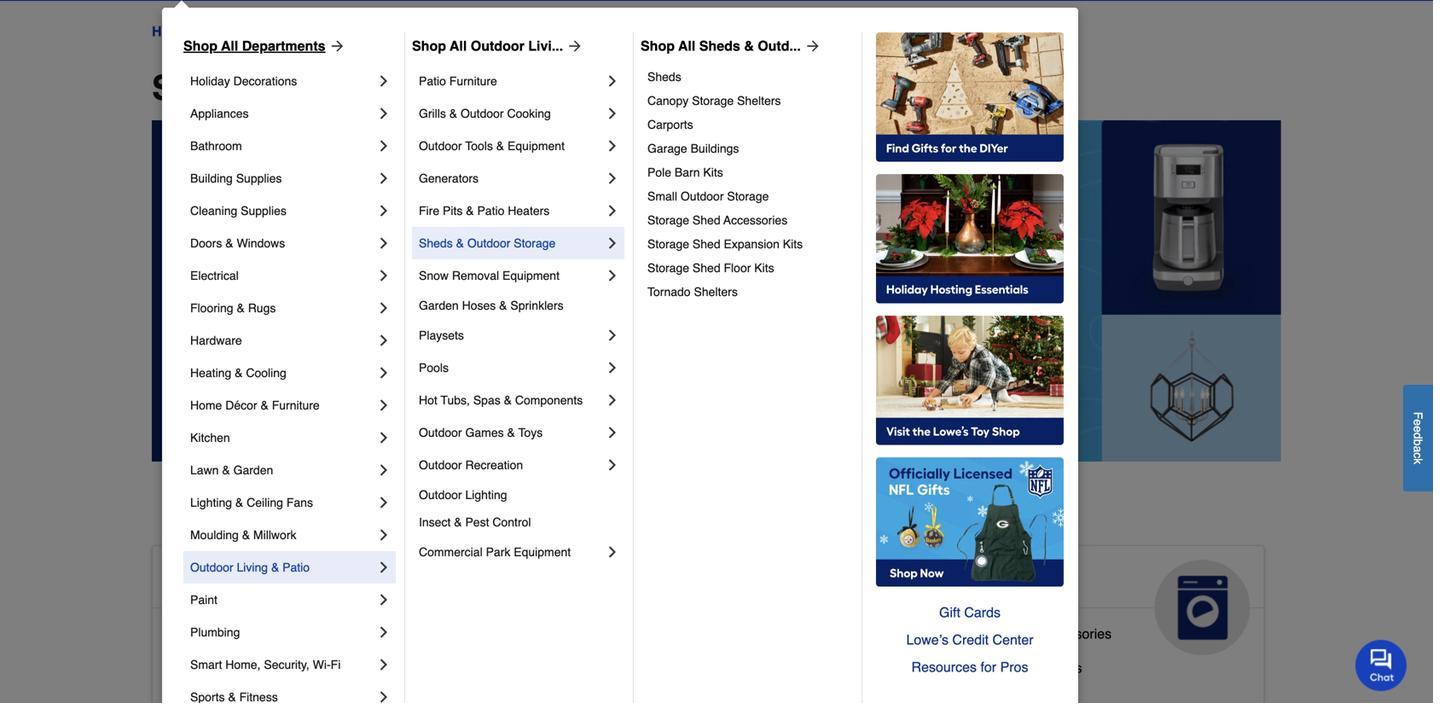 Task type: vqa. For each thing, say whether or not it's contained in the screenshot.
"Get Your Home Holiday-Ready." image
no



Task type: locate. For each thing, give the bounding box(es) containing it.
holiday decorations link
[[190, 65, 376, 97]]

all for shop all departments
[[246, 68, 289, 108]]

bathroom up the "building"
[[190, 139, 242, 153]]

snow removal equipment
[[419, 269, 560, 282]]

supplies for building supplies
[[236, 172, 282, 185]]

furniture down the heating & cooling link
[[272, 399, 320, 412]]

resources for pros
[[912, 659, 1029, 675]]

paint link
[[190, 584, 376, 616]]

appliances link down decorations
[[190, 97, 376, 130]]

kitchen
[[190, 431, 230, 445]]

lighting up the moulding
[[190, 496, 232, 509]]

carports link
[[648, 113, 850, 137]]

bathroom up smart home, security, wi-fi at bottom
[[235, 626, 295, 642]]

chevron right image for fire pits & patio heaters
[[604, 202, 621, 219]]

2 e from the top
[[1412, 426, 1426, 432]]

smart home, security, wi-fi link
[[190, 649, 376, 681]]

garden up lighting & ceiling fans
[[233, 463, 273, 477]]

1 arrow right image from the left
[[563, 38, 584, 55]]

2 shop from the left
[[412, 38, 446, 54]]

all for shop all outdoor livi...
[[450, 38, 467, 54]]

0 vertical spatial supplies
[[236, 172, 282, 185]]

& right animal
[[633, 567, 650, 594]]

appliances image
[[1155, 560, 1251, 655]]

tornado shelters link
[[648, 280, 850, 304]]

2 vertical spatial equipment
[[514, 545, 571, 559]]

departments up holiday decorations
[[205, 23, 283, 39]]

storage inside storage shed expansion kits link
[[648, 237, 690, 251]]

None search field
[[540, 0, 1006, 3]]

& left rugs
[[237, 301, 245, 315]]

shelters down 'sheds' link
[[737, 94, 781, 108]]

enjoy savings year-round. no matter what you're shopping for, find what you need at a great price. image
[[152, 120, 1282, 462]]

& inside animal & pet care
[[633, 567, 650, 594]]

patio
[[419, 74, 446, 88], [477, 204, 505, 218], [283, 561, 310, 574]]

fire pits & patio heaters
[[419, 204, 550, 218]]

chevron right image for outdoor recreation
[[604, 457, 621, 474]]

sheds up canopy
[[648, 70, 682, 84]]

arrow right image inside shop all sheds & outd... link
[[801, 38, 822, 55]]

departments for shop
[[299, 68, 507, 108]]

3 accessible from the top
[[166, 660, 232, 676]]

outdoor down hot
[[419, 426, 462, 440]]

accessible for accessible bathroom
[[166, 626, 232, 642]]

shop for shop all departments
[[183, 38, 218, 54]]

outdoor up patio furniture link
[[471, 38, 525, 54]]

lighting & ceiling fans link
[[190, 486, 376, 519]]

patio furniture link
[[419, 65, 604, 97]]

arrow right image up patio furniture link
[[563, 38, 584, 55]]

0 horizontal spatial accessories
[[724, 213, 788, 227]]

e up b
[[1412, 426, 1426, 432]]

& left outd... on the right
[[744, 38, 754, 54]]

chevron right image for home décor & furniture
[[376, 397, 393, 414]]

patio inside fire pits & patio heaters link
[[477, 204, 505, 218]]

& inside 'link'
[[271, 561, 279, 574]]

0 horizontal spatial furniture
[[272, 399, 320, 412]]

1 shed from the top
[[693, 213, 721, 227]]

bathroom
[[190, 139, 242, 153], [235, 626, 295, 642]]

all for shop all departments
[[221, 38, 238, 54]]

accessories
[[724, 213, 788, 227], [1039, 626, 1112, 642]]

& right doors
[[226, 236, 233, 250]]

chevron right image for playsets
[[604, 327, 621, 344]]

sheds & outdoor storage link
[[419, 227, 604, 259]]

0 horizontal spatial lighting
[[190, 496, 232, 509]]

furniture right houses,
[[676, 687, 731, 703]]

0 vertical spatial shelters
[[737, 94, 781, 108]]

commercial park equipment
[[419, 545, 571, 559]]

heating & cooling
[[190, 366, 287, 380]]

2 shed from the top
[[693, 237, 721, 251]]

0 horizontal spatial home
[[152, 23, 190, 39]]

home inside 'link'
[[190, 399, 222, 412]]

chevron right image for generators
[[604, 170, 621, 187]]

pet
[[657, 567, 694, 594], [547, 687, 567, 703]]

sheds up 'sheds' link
[[700, 38, 741, 54]]

0 horizontal spatial arrow right image
[[563, 38, 584, 55]]

&
[[744, 38, 754, 54], [450, 107, 458, 120], [497, 139, 504, 153], [466, 204, 474, 218], [226, 236, 233, 250], [456, 236, 464, 250], [499, 299, 507, 312], [237, 301, 245, 315], [235, 366, 243, 380], [504, 393, 512, 407], [261, 399, 269, 412], [507, 426, 515, 440], [222, 463, 230, 477], [235, 496, 243, 509], [454, 515, 462, 529], [242, 528, 250, 542], [271, 561, 279, 574], [633, 567, 650, 594], [1026, 626, 1035, 642], [989, 660, 998, 676], [664, 687, 673, 703]]

storage inside sheds & outdoor storage link
[[514, 236, 556, 250]]

ceiling
[[247, 496, 283, 509]]

1 horizontal spatial patio
[[419, 74, 446, 88]]

0 vertical spatial pet
[[657, 567, 694, 594]]

storage shed expansion kits
[[648, 237, 803, 251]]

officially licensed n f l gifts. shop now. image
[[876, 457, 1064, 587]]

chat invite button image
[[1356, 639, 1408, 691]]

livestock
[[547, 653, 604, 669]]

outdoor up snow removal equipment
[[468, 236, 511, 250]]

chevron right image for patio furniture
[[604, 73, 621, 90]]

livestock supplies link
[[547, 649, 660, 684]]

parts
[[991, 626, 1023, 642]]

chevron right image for cleaning supplies
[[376, 202, 393, 219]]

furniture up grills & outdoor cooking
[[450, 74, 497, 88]]

playsets link
[[419, 319, 604, 352]]

2 vertical spatial home
[[298, 567, 364, 594]]

shed for accessories
[[693, 213, 721, 227]]

pole barn kits
[[648, 166, 723, 179]]

chevron right image for doors & windows
[[376, 235, 393, 252]]

windows
[[237, 236, 285, 250]]

arrow right image
[[326, 38, 346, 55]]

gift
[[940, 605, 961, 620]]

all up canopy
[[679, 38, 696, 54]]

shed up tornado shelters
[[693, 261, 721, 275]]

1 horizontal spatial appliances
[[927, 567, 1054, 594]]

outdoor
[[471, 38, 525, 54], [461, 107, 504, 120], [419, 139, 462, 153], [681, 189, 724, 203], [468, 236, 511, 250], [419, 426, 462, 440], [419, 458, 462, 472], [419, 488, 462, 502], [190, 561, 233, 574]]

2 arrow right image from the left
[[801, 38, 822, 55]]

accessible down the moulding
[[166, 567, 291, 594]]

doors & windows
[[190, 236, 285, 250]]

supplies up pet beds, houses, & furniture link
[[607, 653, 660, 669]]

2 vertical spatial sheds
[[419, 236, 453, 250]]

& left pest
[[454, 515, 462, 529]]

2 vertical spatial accessible
[[166, 660, 232, 676]]

components
[[515, 393, 583, 407]]

patio inside the outdoor living & patio 'link'
[[283, 561, 310, 574]]

1 horizontal spatial sheds
[[648, 70, 682, 84]]

storage inside the "storage shed floor kits" link
[[648, 261, 690, 275]]

a
[[1412, 446, 1426, 452]]

insect
[[419, 515, 451, 529]]

supplies for livestock supplies
[[607, 653, 660, 669]]

& right grills
[[450, 107, 458, 120]]

kits right floor
[[755, 261, 775, 275]]

0 horizontal spatial garden
[[233, 463, 273, 477]]

2 vertical spatial supplies
[[607, 653, 660, 669]]

2 vertical spatial furniture
[[676, 687, 731, 703]]

1 horizontal spatial home
[[190, 399, 222, 412]]

outdoor down grills
[[419, 139, 462, 153]]

3 shed from the top
[[693, 261, 721, 275]]

bedroom
[[235, 660, 291, 676]]

accessible up 'smart'
[[166, 626, 232, 642]]

0 horizontal spatial appliances
[[190, 107, 249, 120]]

accessories up the expansion
[[724, 213, 788, 227]]

1 vertical spatial appliances link
[[913, 546, 1265, 655]]

patio up sheds & outdoor storage
[[477, 204, 505, 218]]

chevron right image for plumbing
[[376, 624, 393, 641]]

1 horizontal spatial kits
[[755, 261, 775, 275]]

1 vertical spatial accessories
[[1039, 626, 1112, 642]]

pits
[[443, 204, 463, 218]]

outdoor lighting
[[419, 488, 507, 502]]

0 vertical spatial home
[[152, 23, 190, 39]]

1 horizontal spatial arrow right image
[[801, 38, 822, 55]]

1 horizontal spatial furniture
[[450, 74, 497, 88]]

sheds for sheds & outdoor storage
[[419, 236, 453, 250]]

animal & pet care link
[[533, 546, 884, 655]]

accessible for accessible bedroom
[[166, 660, 232, 676]]

0 horizontal spatial shop
[[183, 38, 218, 54]]

canopy storage shelters link
[[648, 89, 850, 113]]

0 horizontal spatial appliances link
[[190, 97, 376, 130]]

building supplies link
[[190, 162, 376, 195]]

3 shop from the left
[[641, 38, 675, 54]]

arrow right image
[[563, 38, 584, 55], [801, 38, 822, 55]]

carports
[[648, 118, 694, 131]]

storage shed accessories
[[648, 213, 788, 227]]

pet inside animal & pet care
[[657, 567, 694, 594]]

shop all departments link
[[183, 36, 346, 56]]

home down moulding & millwork link
[[298, 567, 364, 594]]

fans
[[287, 496, 313, 509]]

equipment for removal
[[503, 269, 560, 282]]

shop up holiday on the left
[[183, 38, 218, 54]]

supplies for cleaning supplies
[[241, 204, 287, 218]]

2 horizontal spatial patio
[[477, 204, 505, 218]]

shop all sheds & outd... link
[[641, 36, 822, 56]]

chevron right image for sheds & outdoor storage
[[604, 235, 621, 252]]

1 vertical spatial home
[[190, 399, 222, 412]]

1 vertical spatial shed
[[693, 237, 721, 251]]

0 horizontal spatial kits
[[704, 166, 723, 179]]

outdoor down the moulding
[[190, 561, 233, 574]]

& right spas at bottom left
[[504, 393, 512, 407]]

accessories up chillers
[[1039, 626, 1112, 642]]

chevron right image for kitchen
[[376, 429, 393, 446]]

1 horizontal spatial shop
[[412, 38, 446, 54]]

all up patio furniture
[[450, 38, 467, 54]]

1 horizontal spatial accessories
[[1039, 626, 1112, 642]]

arrow right image up 'sheds' link
[[801, 38, 822, 55]]

patio inside patio furniture link
[[419, 74, 446, 88]]

0 vertical spatial shed
[[693, 213, 721, 227]]

beds,
[[571, 687, 606, 703]]

shop up patio furniture
[[412, 38, 446, 54]]

garage buildings
[[648, 142, 739, 155]]

chevron right image
[[604, 73, 621, 90], [376, 105, 393, 122], [604, 105, 621, 122], [376, 170, 393, 187], [604, 170, 621, 187], [376, 202, 393, 219], [604, 202, 621, 219], [376, 300, 393, 317], [604, 327, 621, 344], [376, 332, 393, 349], [376, 397, 393, 414], [604, 424, 621, 441], [604, 457, 621, 474], [376, 527, 393, 544], [604, 544, 621, 561], [376, 559, 393, 576], [376, 624, 393, 641]]

2 vertical spatial kits
[[755, 261, 775, 275]]

center
[[993, 632, 1034, 648]]

snow removal equipment link
[[419, 259, 604, 292]]

chevron right image for holiday decorations
[[376, 73, 393, 90]]

1 vertical spatial accessible
[[166, 626, 232, 642]]

cards
[[965, 605, 1001, 620]]

accessible bedroom
[[166, 660, 291, 676]]

accessible down the plumbing
[[166, 660, 232, 676]]

electrical link
[[190, 259, 376, 292]]

kits for floor
[[755, 261, 775, 275]]

equipment down insect & pest control link
[[514, 545, 571, 559]]

0 vertical spatial sheds
[[700, 38, 741, 54]]

spas
[[473, 393, 501, 407]]

home up shop at the left
[[152, 23, 190, 39]]

outdoor up insect
[[419, 488, 462, 502]]

2 accessible from the top
[[166, 626, 232, 642]]

1 vertical spatial supplies
[[241, 204, 287, 218]]

& inside 'link'
[[261, 399, 269, 412]]

& left pros
[[989, 660, 998, 676]]

kits down buildings
[[704, 166, 723, 179]]

1 horizontal spatial pet
[[657, 567, 694, 594]]

0 vertical spatial patio
[[419, 74, 446, 88]]

e up d
[[1412, 419, 1426, 426]]

canopy storage shelters
[[648, 94, 781, 108]]

1 vertical spatial furniture
[[272, 399, 320, 412]]

buildings
[[691, 142, 739, 155]]

0 vertical spatial furniture
[[450, 74, 497, 88]]

departments down arrow right icon
[[299, 68, 507, 108]]

recreation
[[466, 458, 523, 472]]

1 vertical spatial patio
[[477, 204, 505, 218]]

flooring & rugs link
[[190, 292, 376, 324]]

1 shop from the left
[[183, 38, 218, 54]]

chevron right image for commercial park equipment
[[604, 544, 621, 561]]

shelters down storage shed floor kits
[[694, 285, 738, 299]]

lighting up pest
[[466, 488, 507, 502]]

& left ceiling
[[235, 496, 243, 509]]

outdoor recreation
[[419, 458, 523, 472]]

0 horizontal spatial patio
[[283, 561, 310, 574]]

patio up grills
[[419, 74, 446, 88]]

home up kitchen
[[190, 399, 222, 412]]

& right living
[[271, 561, 279, 574]]

supplies up cleaning supplies
[[236, 172, 282, 185]]

1 vertical spatial sheds
[[648, 70, 682, 84]]

garden up playsets at the top left of the page
[[419, 299, 459, 312]]

home for home décor & furniture
[[190, 399, 222, 412]]

arrow right image inside the shop all outdoor livi... link
[[563, 38, 584, 55]]

2 horizontal spatial shop
[[641, 38, 675, 54]]

chevron right image
[[376, 73, 393, 90], [376, 137, 393, 154], [604, 137, 621, 154], [376, 235, 393, 252], [604, 235, 621, 252], [376, 267, 393, 284], [604, 267, 621, 284], [604, 359, 621, 376], [376, 364, 393, 381], [604, 392, 621, 409], [376, 429, 393, 446], [376, 462, 393, 479], [376, 494, 393, 511], [376, 591, 393, 608], [376, 656, 393, 673], [376, 689, 393, 703]]

e
[[1412, 419, 1426, 426], [1412, 426, 1426, 432]]

chevron right image for outdoor tools & equipment
[[604, 137, 621, 154]]

shed down small outdoor storage
[[693, 213, 721, 227]]

storage shed floor kits link
[[648, 256, 850, 280]]

shop up canopy
[[641, 38, 675, 54]]

1 vertical spatial kits
[[783, 237, 803, 251]]

2 horizontal spatial furniture
[[676, 687, 731, 703]]

patio up paint link
[[283, 561, 310, 574]]

2 vertical spatial shed
[[693, 261, 721, 275]]

0 vertical spatial appliances
[[190, 107, 249, 120]]

wine
[[1002, 660, 1033, 676]]

hot
[[419, 393, 438, 407]]

appliances link up chillers
[[913, 546, 1265, 655]]

kits right the expansion
[[783, 237, 803, 251]]

pet beds, houses, & furniture
[[547, 687, 731, 703]]

hot tubs, spas & components
[[419, 393, 583, 407]]

2 vertical spatial patio
[[283, 561, 310, 574]]

0 vertical spatial accessible
[[166, 567, 291, 594]]

accessible bedroom link
[[166, 656, 291, 690]]

shop inside shop all sheds & outd... link
[[641, 38, 675, 54]]

flooring & rugs
[[190, 301, 276, 315]]

shed up storage shed floor kits
[[693, 237, 721, 251]]

pole barn kits link
[[648, 160, 850, 184]]

animal & pet care image
[[775, 560, 871, 655]]

0 vertical spatial accessories
[[724, 213, 788, 227]]

smart
[[190, 658, 222, 672]]

appliances down holiday on the left
[[190, 107, 249, 120]]

1 vertical spatial equipment
[[503, 269, 560, 282]]

equipment up sprinklers
[[503, 269, 560, 282]]

toys
[[519, 426, 543, 440]]

lowe's
[[907, 632, 949, 648]]

find gifts for the diyer. image
[[876, 32, 1064, 162]]

holiday
[[190, 74, 230, 88]]

2 horizontal spatial home
[[298, 567, 364, 594]]

departments up holiday decorations link
[[242, 38, 326, 54]]

supplies up windows at top left
[[241, 204, 287, 218]]

garden hoses & sprinklers link
[[419, 292, 621, 319]]

accessible home link
[[153, 546, 504, 655]]

shop inside shop all departments link
[[183, 38, 218, 54]]

shop all sheds & outd...
[[641, 38, 801, 54]]

sheds up snow on the left of page
[[419, 236, 453, 250]]

0 horizontal spatial sheds
[[419, 236, 453, 250]]

equipment down cooking
[[508, 139, 565, 153]]

all up holiday decorations
[[221, 38, 238, 54]]

appliances up cards at the right
[[927, 567, 1054, 594]]

accessible bathroom link
[[166, 622, 295, 656]]

& right décor
[[261, 399, 269, 412]]

1 vertical spatial pet
[[547, 687, 567, 703]]

outdoor down barn
[[681, 189, 724, 203]]

1 horizontal spatial garden
[[419, 299, 459, 312]]

2 horizontal spatial kits
[[783, 237, 803, 251]]

d
[[1412, 432, 1426, 439]]

all down shop all departments link at top left
[[246, 68, 289, 108]]

1 vertical spatial shelters
[[694, 285, 738, 299]]

supplies
[[236, 172, 282, 185], [241, 204, 287, 218], [607, 653, 660, 669]]

pet beds, houses, & furniture link
[[547, 684, 731, 703]]

& right hoses
[[499, 299, 507, 312]]

control
[[493, 515, 531, 529]]

1 accessible from the top
[[166, 567, 291, 594]]



Task type: describe. For each thing, give the bounding box(es) containing it.
shed for floor
[[693, 261, 721, 275]]

arrow right image for shop all sheds & outd...
[[801, 38, 822, 55]]

1 vertical spatial appliances
[[927, 567, 1054, 594]]

accessories inside storage shed accessories link
[[724, 213, 788, 227]]

& right lawn
[[222, 463, 230, 477]]

outdoor recreation link
[[419, 449, 604, 481]]

& right pits
[[466, 204, 474, 218]]

lighting & ceiling fans
[[190, 496, 313, 509]]

appliance parts & accessories link
[[927, 622, 1112, 656]]

canopy
[[648, 94, 689, 108]]

hot tubs, spas & components link
[[419, 384, 604, 416]]

chevron right image for pools
[[604, 359, 621, 376]]

hardware link
[[190, 324, 376, 357]]

animal
[[547, 567, 626, 594]]

chevron right image for smart home, security, wi-fi
[[376, 656, 393, 673]]

accessories inside appliance parts & accessories link
[[1039, 626, 1112, 642]]

pools
[[419, 361, 449, 375]]

tornado shelters
[[648, 285, 738, 299]]

insect & pest control link
[[419, 509, 621, 536]]

& right parts
[[1026, 626, 1035, 642]]

heating
[[190, 366, 231, 380]]

chevron right image for grills & outdoor cooking
[[604, 105, 621, 122]]

holiday decorations
[[190, 74, 297, 88]]

tornado
[[648, 285, 691, 299]]

garage buildings link
[[648, 137, 850, 160]]

lawn & garden link
[[190, 454, 376, 486]]

1 horizontal spatial lighting
[[466, 488, 507, 502]]

garden hoses & sprinklers
[[419, 299, 564, 312]]

home for home
[[152, 23, 190, 39]]

chevron right image for moulding & millwork
[[376, 527, 393, 544]]

0 vertical spatial garden
[[419, 299, 459, 312]]

& left millwork
[[242, 528, 250, 542]]

grills & outdoor cooking link
[[419, 97, 604, 130]]

departments link
[[205, 21, 283, 42]]

kits for expansion
[[783, 237, 803, 251]]

sheds & outdoor storage
[[419, 236, 556, 250]]

0 vertical spatial bathroom
[[190, 139, 242, 153]]

chevron right image for hardware
[[376, 332, 393, 349]]

commercial
[[419, 545, 483, 559]]

commercial park equipment link
[[419, 536, 604, 568]]

shop all outdoor livi... link
[[412, 36, 584, 56]]

resources
[[912, 659, 977, 675]]

gift cards link
[[876, 599, 1064, 626]]

shop for shop all sheds & outd...
[[641, 38, 675, 54]]

heating & cooling link
[[190, 357, 376, 389]]

patio for outdoor living & patio
[[283, 561, 310, 574]]

0 vertical spatial kits
[[704, 166, 723, 179]]

storage inside small outdoor storage link
[[727, 189, 769, 203]]

arrow right image for shop all outdoor livi...
[[563, 38, 584, 55]]

cleaning supplies link
[[190, 195, 376, 227]]

home décor & furniture link
[[190, 389, 376, 422]]

c
[[1412, 452, 1426, 458]]

décor
[[226, 399, 257, 412]]

chevron right image for paint
[[376, 591, 393, 608]]

hoses
[[462, 299, 496, 312]]

2 horizontal spatial sheds
[[700, 38, 741, 54]]

cleaning
[[190, 204, 237, 218]]

shop
[[152, 68, 237, 108]]

garage
[[648, 142, 688, 155]]

park
[[486, 545, 511, 559]]

storage inside storage shed accessories link
[[648, 213, 690, 227]]

building
[[190, 172, 233, 185]]

0 vertical spatial appliances link
[[190, 97, 376, 130]]

1 vertical spatial bathroom
[[235, 626, 295, 642]]

sheds link
[[648, 65, 850, 89]]

doors
[[190, 236, 222, 250]]

chevron right image for outdoor games & toys
[[604, 424, 621, 441]]

generators link
[[419, 162, 604, 195]]

moulding
[[190, 528, 239, 542]]

& right tools
[[497, 139, 504, 153]]

smart home, security, wi-fi
[[190, 658, 341, 672]]

shop for shop all outdoor livi...
[[412, 38, 446, 54]]

shop all departments
[[152, 68, 507, 108]]

security,
[[264, 658, 310, 672]]

home,
[[225, 658, 261, 672]]

outdoor up outdoor lighting
[[419, 458, 462, 472]]

storage shed expansion kits link
[[648, 232, 850, 256]]

decorations
[[233, 74, 297, 88]]

furniture inside 'link'
[[272, 399, 320, 412]]

patio furniture
[[419, 74, 497, 88]]

chevron right image for hot tubs, spas & components
[[604, 392, 621, 409]]

f
[[1412, 412, 1426, 419]]

chevron right image for building supplies
[[376, 170, 393, 187]]

accessible home
[[166, 567, 364, 594]]

chevron right image for lawn & garden
[[376, 462, 393, 479]]

tools
[[465, 139, 493, 153]]

livestock supplies
[[547, 653, 660, 669]]

removal
[[452, 269, 499, 282]]

holiday hosting essentials. image
[[876, 174, 1064, 304]]

shop all departments
[[183, 38, 326, 54]]

shed for expansion
[[693, 237, 721, 251]]

f e e d b a c k
[[1412, 412, 1426, 464]]

small outdoor storage link
[[648, 184, 850, 208]]

all for shop all sheds & outd...
[[679, 38, 696, 54]]

& left toys
[[507, 426, 515, 440]]

storage shed floor kits
[[648, 261, 775, 275]]

accessible home image
[[395, 560, 490, 655]]

grills & outdoor cooking
[[419, 107, 551, 120]]

millwork
[[253, 528, 297, 542]]

1 horizontal spatial appliances link
[[913, 546, 1265, 655]]

hardware
[[190, 334, 242, 347]]

beverage & wine chillers
[[927, 660, 1083, 676]]

outdoor lighting link
[[419, 481, 621, 509]]

chevron right image for lighting & ceiling fans
[[376, 494, 393, 511]]

chevron right image for snow removal equipment
[[604, 267, 621, 284]]

plumbing
[[190, 626, 240, 639]]

& right houses,
[[664, 687, 673, 703]]

wi-
[[313, 658, 331, 672]]

visit the lowe's toy shop. image
[[876, 316, 1064, 445]]

flooring
[[190, 301, 233, 315]]

0 horizontal spatial pet
[[547, 687, 567, 703]]

chevron right image for bathroom
[[376, 137, 393, 154]]

chevron right image for electrical
[[376, 267, 393, 284]]

shop all outdoor livi...
[[412, 38, 563, 54]]

outdoor up tools
[[461, 107, 504, 120]]

livi...
[[529, 38, 563, 54]]

0 vertical spatial equipment
[[508, 139, 565, 153]]

generators
[[419, 172, 479, 185]]

outdoor inside 'link'
[[190, 561, 233, 574]]

care
[[547, 594, 600, 621]]

chevron right image for heating & cooling
[[376, 364, 393, 381]]

appliance parts & accessories
[[927, 626, 1112, 642]]

beverage
[[927, 660, 985, 676]]

equipment for park
[[514, 545, 571, 559]]

cooking
[[507, 107, 551, 120]]

1 e from the top
[[1412, 419, 1426, 426]]

snow
[[419, 269, 449, 282]]

departments for shop
[[242, 38, 326, 54]]

grills
[[419, 107, 446, 120]]

& down pits
[[456, 236, 464, 250]]

bathroom link
[[190, 130, 376, 162]]

pest
[[466, 515, 489, 529]]

outdoor living & patio
[[190, 561, 310, 574]]

shelters inside "link"
[[737, 94, 781, 108]]

chevron right image for appliances
[[376, 105, 393, 122]]

accessible for accessible home
[[166, 567, 291, 594]]

houses,
[[610, 687, 660, 703]]

games
[[466, 426, 504, 440]]

resources for pros link
[[876, 654, 1064, 681]]

insect & pest control
[[419, 515, 531, 529]]

storage inside the canopy storage shelters "link"
[[692, 94, 734, 108]]

plumbing link
[[190, 616, 376, 649]]

home décor & furniture
[[190, 399, 320, 412]]

& left cooling
[[235, 366, 243, 380]]

lawn & garden
[[190, 463, 273, 477]]

chevron right image for flooring & rugs
[[376, 300, 393, 317]]

chevron right image for outdoor living & patio
[[376, 559, 393, 576]]

sheds for sheds
[[648, 70, 682, 84]]

1 vertical spatial garden
[[233, 463, 273, 477]]

patio for fire pits & patio heaters
[[477, 204, 505, 218]]



